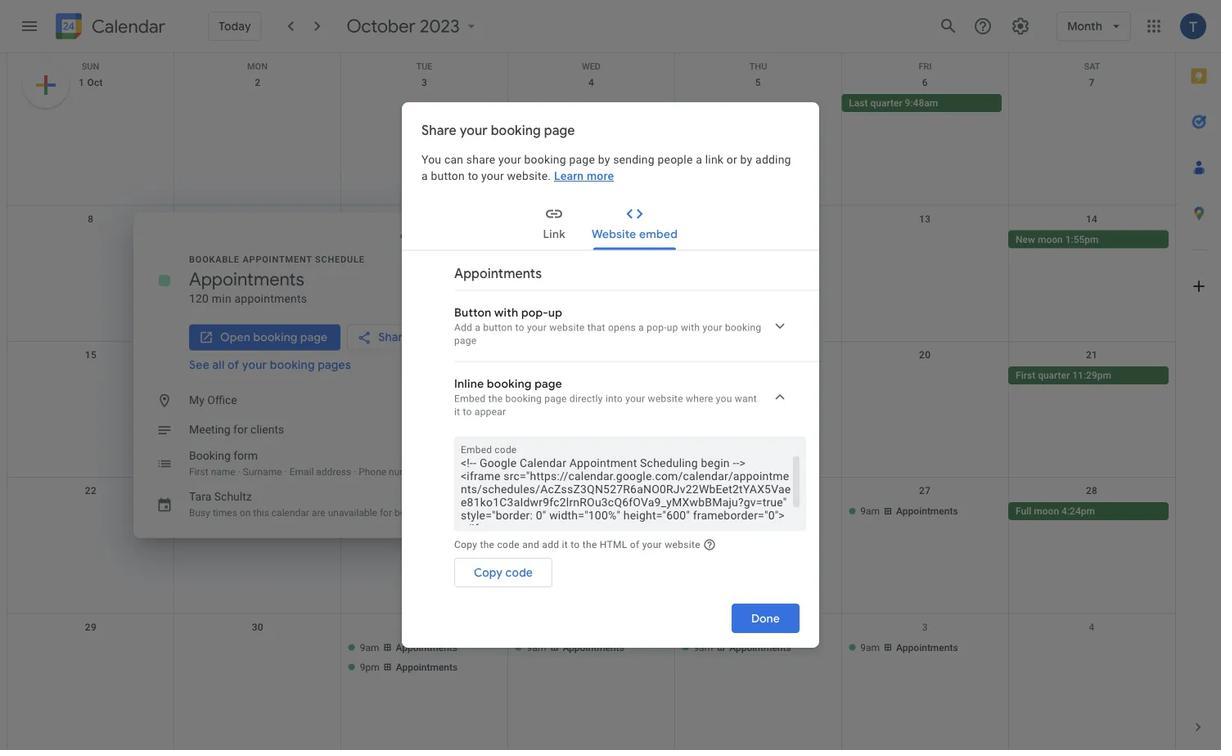 Task type: vqa. For each thing, say whether or not it's contained in the screenshot.
the topmost button
yes



Task type: locate. For each thing, give the bounding box(es) containing it.
see all of your booking pages link
[[189, 358, 351, 372]]

first down the "booking"
[[189, 466, 209, 478]]

copy
[[454, 539, 477, 550], [474, 566, 503, 580]]

0 horizontal spatial >
[[730, 534, 736, 548]]

2 horizontal spatial ·
[[354, 466, 356, 478]]

the down </iframe>
[[480, 539, 495, 550]]

0 vertical spatial moon
[[1038, 234, 1063, 245]]

1 horizontal spatial of
[[630, 539, 640, 550]]

0 vertical spatial 4
[[589, 77, 594, 88]]

to
[[468, 169, 478, 183], [515, 322, 525, 333], [463, 406, 472, 418], [571, 539, 580, 550]]

it
[[454, 406, 460, 418], [562, 539, 568, 550]]

0 vertical spatial pop-
[[521, 306, 548, 320]]

0 vertical spatial up
[[548, 306, 562, 320]]

1 vertical spatial for
[[380, 507, 392, 519]]

people
[[658, 153, 693, 166]]

1 vertical spatial first
[[189, 466, 209, 478]]

code inside button
[[506, 566, 533, 580]]

1 vertical spatial share
[[378, 330, 409, 345]]

1 vertical spatial copy
[[474, 566, 503, 580]]

1 horizontal spatial ·
[[285, 466, 287, 478]]

0 horizontal spatial ·
[[238, 466, 241, 478]]

button down the button
[[483, 322, 513, 333]]

1 9pm from the top
[[360, 526, 380, 537]]

today
[[219, 19, 251, 33]]

1 vertical spatial quarter
[[1038, 370, 1070, 381]]

2 vertical spatial website
[[665, 539, 701, 550]]

0 horizontal spatial first
[[189, 466, 209, 478]]

copy for copy code
[[474, 566, 503, 580]]

first left 11:29pm on the right of the page
[[1016, 370, 1036, 381]]

1 vertical spatial it
[[562, 539, 568, 550]]

page inside 'button with pop-up add a button to your website that opens a pop-up with your booking page'
[[454, 335, 477, 347]]

calendar
[[92, 15, 165, 38], [520, 456, 567, 469], [542, 534, 589, 548]]

1 vertical spatial moon
[[1034, 506, 1059, 518]]

by
[[598, 153, 610, 166], [741, 153, 753, 166]]

1 horizontal spatial with
[[681, 322, 700, 333]]

1 vertical spatial button
[[483, 322, 513, 333]]

into
[[606, 393, 623, 405]]

share inside "button"
[[378, 330, 409, 345]]

file rfp button
[[508, 503, 668, 521]]

tab list
[[1176, 53, 1221, 705]]

to inside you can share your booking page by sending people a link or by adding a button to your website.
[[468, 169, 478, 183]]

with right the button
[[494, 306, 519, 320]]

see
[[189, 358, 210, 372]]

booking inside 'button with pop-up add a button to your website that opens a pop-up with your booking page'
[[725, 322, 762, 333]]

first inside booking form first name · surname · email address · phone number
[[189, 466, 209, 478]]

bookable
[[189, 255, 240, 265]]

copy left end
[[454, 539, 477, 550]]

<!- up 'style="border:'
[[461, 456, 473, 469]]

by right or
[[741, 153, 753, 166]]

0 vertical spatial website
[[550, 322, 585, 333]]

appointments inside cell
[[563, 526, 625, 537]]

pop-
[[521, 306, 548, 320], [647, 322, 667, 333]]

0 horizontal spatial 4
[[589, 77, 594, 88]]

times
[[213, 507, 237, 519]]

1 vertical spatial appointment
[[592, 534, 660, 548]]

min
[[212, 292, 232, 306]]

thu
[[750, 61, 767, 72]]

1 horizontal spatial 3
[[922, 622, 928, 633]]

more
[[587, 169, 614, 183]]

quarter
[[871, 97, 903, 109], [1038, 370, 1070, 381]]

copy down end
[[474, 566, 503, 580]]

tue
[[416, 61, 433, 72]]

4 row from the top
[[7, 342, 1176, 478]]

1 vertical spatial 3
[[922, 622, 928, 633]]

website inside inline booking page embed the booking page directly into your website where you want it to appear
[[648, 393, 683, 405]]

moon inside button
[[1034, 506, 1059, 518]]

1 vertical spatial of
[[630, 539, 640, 550]]

20
[[919, 349, 931, 361]]

nts/schedules/aczssz3qn527r6ano0rjv22wbeet2tyax5vae
[[461, 482, 791, 496]]

embed code <!-- google calendar appointment scheduling begin --> <iframe src="https://calendar.google.com/calendar/appointme nts/schedules/aczssz3qn527r6ano0rjv22wbeet2tyax5vae e81ko1c3aidwr9fc2lrnrou3cq6fova9_ymxwbbmaju?gv=true" style="border: 0" width="100%" height="600" frameborder="0"> </iframe> <!-- end google calendar appointment scheduling -->
[[461, 444, 791, 548]]

share for share your booking page
[[422, 122, 457, 139]]

your up 'you'
[[703, 322, 723, 333]]

1 vertical spatial 2
[[755, 622, 761, 633]]

share your booking page
[[422, 122, 575, 139]]

scheduling down 'height="600"'
[[663, 534, 720, 548]]

grid
[[7, 53, 1176, 751]]

0 vertical spatial <!-
[[461, 456, 473, 469]]

0 vertical spatial 2
[[255, 77, 261, 88]]

0 vertical spatial copy
[[454, 539, 477, 550]]

full
[[1016, 506, 1032, 518]]

1 vertical spatial code
[[497, 539, 520, 550]]

copy code button
[[454, 558, 553, 588]]

cell
[[7, 94, 174, 114], [174, 94, 341, 114], [341, 94, 508, 114], [508, 94, 675, 114], [675, 94, 842, 114], [1009, 94, 1176, 114], [7, 230, 174, 250], [508, 230, 675, 250], [675, 230, 842, 250], [842, 230, 1009, 250], [7, 367, 174, 386], [174, 367, 341, 386], [341, 367, 508, 386], [508, 367, 675, 386], [675, 367, 842, 386], [842, 367, 1009, 386], [7, 503, 174, 542], [174, 503, 341, 542], [341, 503, 508, 542], [508, 503, 675, 542], [7, 639, 174, 678], [174, 639, 341, 678], [341, 639, 508, 678], [1009, 639, 1176, 678]]

0 vertical spatial quarter
[[871, 97, 903, 109]]

google left add
[[502, 534, 539, 548]]

2 vertical spatial code
[[506, 566, 533, 580]]

0 horizontal spatial 3
[[422, 77, 427, 88]]

1 row from the top
[[7, 53, 1176, 72]]

share for share
[[378, 330, 409, 345]]

your down 'height="600"'
[[642, 539, 662, 550]]

0 vertical spatial >
[[740, 456, 746, 469]]

appointment down e81ko1c3aidwr9fc2lrnrou3cq6fova9_ymxwbbmaju?gv=true"
[[592, 534, 660, 548]]

google down appear
[[480, 456, 517, 469]]

learn
[[554, 169, 584, 183]]

2 <!- from the top
[[461, 534, 473, 548]]

quarter inside "button"
[[1038, 370, 1070, 381]]

1 horizontal spatial first
[[1016, 370, 1036, 381]]

2 by from the left
[[741, 153, 753, 166]]

9pm
[[360, 526, 380, 537], [360, 662, 380, 673]]

sending
[[613, 153, 655, 166]]

share up you
[[422, 122, 457, 139]]

embed up <iframe
[[461, 444, 492, 455]]

1 vertical spatial <!-
[[461, 534, 473, 548]]

0 horizontal spatial button
[[431, 169, 465, 183]]

scheduling left the "begin" at bottom right
[[640, 456, 698, 469]]

bday button
[[341, 230, 501, 248]]

it inside inline booking page embed the booking page directly into your website where you want it to appear
[[454, 406, 460, 418]]

4:24pm
[[1062, 506, 1095, 518]]

quarter for 11:29pm
[[1038, 370, 1070, 381]]

website
[[550, 322, 585, 333], [648, 393, 683, 405], [665, 539, 701, 550]]

for right the unavailable
[[380, 507, 392, 519]]

cell containing file rfp
[[508, 503, 675, 542]]

120
[[189, 292, 209, 306]]

2 row from the top
[[7, 70, 1176, 206]]

code for copy
[[506, 566, 533, 580]]

row containing 29
[[7, 614, 1176, 751]]

october
[[347, 15, 416, 38]]

width="100%"
[[549, 508, 621, 522]]

button down can
[[431, 169, 465, 183]]

1:55pm
[[1066, 234, 1099, 245]]

calendar down rfp
[[542, 534, 589, 548]]

0 horizontal spatial quarter
[[871, 97, 903, 109]]

on
[[240, 507, 251, 519]]

15
[[85, 349, 97, 361]]

1 vertical spatial website
[[648, 393, 683, 405]]

sun
[[82, 61, 99, 72]]

calendar up file rfp
[[520, 456, 567, 469]]

form
[[233, 449, 258, 463]]

quarter left 11:29pm on the right of the page
[[1038, 370, 1070, 381]]

of right all
[[228, 358, 239, 372]]

· right name
[[238, 466, 241, 478]]

moon right new
[[1038, 234, 1063, 245]]

share inside dialog
[[422, 122, 457, 139]]

1 horizontal spatial share
[[422, 122, 457, 139]]

9:48am
[[905, 97, 938, 109]]

code
[[495, 444, 517, 455], [497, 539, 520, 550], [506, 566, 533, 580]]

1 horizontal spatial for
[[380, 507, 392, 519]]

copy inside copy code button
[[474, 566, 503, 580]]

appointment
[[243, 255, 312, 265]]

1 horizontal spatial quarter
[[1038, 370, 1070, 381]]

0 vertical spatial share
[[422, 122, 457, 139]]

want
[[735, 393, 757, 405]]

website left that
[[550, 322, 585, 333]]

learn more
[[554, 169, 614, 183]]

·
[[238, 466, 241, 478], [285, 466, 287, 478], [354, 466, 356, 478]]

row
[[7, 53, 1176, 72], [7, 70, 1176, 206], [7, 206, 1176, 342], [7, 342, 1176, 478], [7, 478, 1176, 614], [7, 614, 1176, 751]]

code inside embed code <!-- google calendar appointment scheduling begin --> <iframe src="https://calendar.google.com/calendar/appointme nts/schedules/aczssz3qn527r6ano0rjv22wbeet2tyax5vae e81ko1c3aidwr9fc2lrnrou3cq6fova9_ymxwbbmaju?gv=true" style="border: 0" width="100%" height="600" frameborder="0"> </iframe> <!-- end google calendar appointment scheduling -->
[[495, 444, 517, 455]]

0 vertical spatial code
[[495, 444, 517, 455]]

tara schultz busy times on this calendar are unavailable for booking
[[189, 490, 430, 519]]

0 horizontal spatial with
[[494, 306, 519, 320]]

pop- right the button
[[521, 306, 548, 320]]

> down frameborder="0">
[[730, 534, 736, 548]]

row containing 22
[[7, 478, 1176, 614]]

25
[[586, 486, 597, 497]]

0 horizontal spatial for
[[233, 423, 248, 437]]

1 horizontal spatial by
[[741, 153, 753, 166]]

moon inside button
[[1038, 234, 1063, 245]]

pop- right opens
[[647, 322, 667, 333]]

embed down inline
[[454, 393, 486, 405]]

october 2023 button
[[340, 15, 486, 38]]

<!- left end
[[461, 534, 473, 548]]

the up appear
[[488, 393, 503, 405]]

button
[[431, 169, 465, 183], [483, 322, 513, 333]]

of
[[228, 358, 239, 372], [630, 539, 640, 550]]

your inside inline booking page embed the booking page directly into your website where you want it to appear
[[626, 393, 645, 405]]

your right into
[[626, 393, 645, 405]]

3 row from the top
[[7, 206, 1176, 342]]

1 horizontal spatial it
[[562, 539, 568, 550]]

22
[[85, 486, 97, 497]]

website left where
[[648, 393, 683, 405]]

calendar up 'sun'
[[92, 15, 165, 38]]

grid containing 1 oct
[[7, 53, 1176, 751]]

1 horizontal spatial button
[[483, 322, 513, 333]]

5 row from the top
[[7, 478, 1176, 614]]

code left and
[[497, 539, 520, 550]]

6 row from the top
[[7, 614, 1176, 751]]

21
[[1086, 349, 1098, 361]]

0 horizontal spatial by
[[598, 153, 610, 166]]

the inside inline booking page embed the booking page directly into your website where you want it to appear
[[488, 393, 503, 405]]

0 vertical spatial 9pm
[[360, 526, 380, 537]]

first inside "button"
[[1016, 370, 1036, 381]]

0 horizontal spatial it
[[454, 406, 460, 418]]

1 vertical spatial embed
[[461, 444, 492, 455]]

0 horizontal spatial share
[[378, 330, 409, 345]]

2
[[255, 77, 261, 88], [755, 622, 761, 633]]

embed inside inline booking page embed the booking page directly into your website where you want it to appear
[[454, 393, 486, 405]]

0 horizontal spatial of
[[228, 358, 239, 372]]

appointment up 25
[[570, 456, 637, 469]]

height="600"
[[624, 508, 690, 522]]

3 · from the left
[[354, 466, 356, 478]]

share your booking page dialog
[[402, 102, 819, 648]]

1 horizontal spatial up
[[667, 322, 678, 333]]

1 horizontal spatial 2
[[755, 622, 761, 633]]

0 vertical spatial for
[[233, 423, 248, 437]]

it down inline
[[454, 406, 460, 418]]

it right add
[[562, 539, 568, 550]]

4
[[589, 77, 594, 88], [1089, 622, 1095, 633]]

appointment
[[570, 456, 637, 469], [592, 534, 660, 548]]

quarter right last
[[871, 97, 903, 109]]

1 vertical spatial pop-
[[647, 322, 667, 333]]

website down 'height="600"'
[[665, 539, 701, 550]]

with right opens
[[681, 322, 700, 333]]

for up form
[[233, 423, 248, 437]]

today button
[[208, 11, 262, 41]]

a left link
[[696, 153, 702, 166]]

pages
[[318, 358, 351, 372]]

moon right full
[[1034, 506, 1059, 518]]

up
[[548, 306, 562, 320], [667, 322, 678, 333]]

row containing 8
[[7, 206, 1176, 342]]

with
[[494, 306, 519, 320], [681, 322, 700, 333]]

first
[[1016, 370, 1036, 381], [189, 466, 209, 478]]

new moon 1:55pm button
[[1009, 230, 1169, 248]]

0 horizontal spatial 2
[[255, 77, 261, 88]]

code down and
[[506, 566, 533, 580]]

· left phone
[[354, 466, 356, 478]]

1 vertical spatial 9pm
[[360, 662, 380, 673]]

code up <iframe
[[495, 444, 517, 455]]

share left add
[[378, 330, 409, 345]]

a
[[696, 153, 702, 166], [422, 169, 428, 183], [475, 322, 481, 333], [639, 322, 644, 333]]

0 horizontal spatial pop-
[[521, 306, 548, 320]]

0 vertical spatial first
[[1016, 370, 1036, 381]]

by up more
[[598, 153, 610, 166]]

1
[[79, 77, 84, 88]]

booking
[[491, 122, 541, 139], [524, 153, 566, 166], [725, 322, 762, 333], [253, 330, 298, 345], [270, 358, 315, 372], [487, 377, 532, 391], [506, 393, 542, 405], [395, 507, 430, 519]]

my
[[189, 394, 205, 407]]

appointments inside share your booking page dialog
[[454, 266, 542, 282]]

2 9pm from the top
[[360, 662, 380, 673]]

· left email
[[285, 466, 287, 478]]

0 vertical spatial calendar
[[92, 15, 165, 38]]

13
[[919, 213, 931, 225]]

quarter inside button
[[871, 97, 903, 109]]

directly
[[570, 393, 603, 405]]

1 horizontal spatial >
[[740, 456, 746, 469]]

> right the "begin" at bottom right
[[740, 456, 746, 469]]

0 vertical spatial embed
[[454, 393, 486, 405]]

row containing 15
[[7, 342, 1176, 478]]

0 vertical spatial it
[[454, 406, 460, 418]]

1 vertical spatial 4
[[1089, 622, 1095, 633]]

0 vertical spatial button
[[431, 169, 465, 183]]

of right "html"
[[630, 539, 640, 550]]



Task type: describe. For each thing, give the bounding box(es) containing it.
30
[[252, 622, 264, 633]]

your up share
[[460, 122, 488, 139]]

<iframe
[[461, 469, 501, 482]]

schultz
[[214, 490, 252, 504]]

tara
[[189, 490, 211, 504]]

0 vertical spatial 3
[[422, 77, 427, 88]]

16
[[252, 349, 264, 361]]

share
[[466, 153, 496, 166]]

page inside you can share your booking page by sending people a link or by adding a button to your website.
[[569, 153, 595, 166]]

booking form first name · surname · email address · phone number
[[189, 449, 422, 478]]

29
[[85, 622, 97, 633]]

unavailable
[[328, 507, 377, 519]]

Embed code text field
[[461, 456, 800, 548]]

0"
[[536, 508, 546, 522]]

1 <!- from the top
[[461, 456, 473, 469]]

bday
[[383, 234, 404, 245]]

your down share
[[481, 169, 504, 183]]

or
[[727, 153, 738, 166]]

0 vertical spatial with
[[494, 306, 519, 320]]

9pm for 23
[[360, 526, 380, 537]]

1 horizontal spatial pop-
[[647, 322, 667, 333]]

end
[[480, 534, 499, 548]]

can
[[444, 153, 463, 166]]

done button
[[732, 604, 800, 634]]

last quarter 9:48am
[[849, 97, 938, 109]]

address
[[316, 466, 351, 478]]

1 vertical spatial calendar
[[520, 456, 567, 469]]

120 min appointments
[[189, 292, 307, 306]]

frameborder="0">
[[693, 508, 785, 522]]

calendar element
[[52, 10, 165, 46]]

0 vertical spatial appointment
[[570, 456, 637, 469]]

inline
[[454, 377, 484, 391]]

0 vertical spatial google
[[480, 456, 517, 469]]

moon for full
[[1034, 506, 1059, 518]]

1 · from the left
[[238, 466, 241, 478]]

style="border:
[[461, 508, 533, 522]]

see all of your booking pages
[[189, 358, 351, 372]]

your down open booking page
[[242, 358, 267, 372]]

website inside 'button with pop-up add a button to your website that opens a pop-up with your booking page'
[[550, 322, 585, 333]]

2 · from the left
[[285, 466, 287, 478]]

1 by from the left
[[598, 153, 610, 166]]

copy for copy the code and add it to the html of your website
[[454, 539, 477, 550]]

and
[[522, 539, 540, 550]]

moon for new
[[1038, 234, 1063, 245]]

wed
[[582, 61, 601, 72]]

full moon 4:24pm button
[[1009, 503, 1169, 521]]

first quarter 11:29pm button
[[1009, 367, 1169, 385]]

last
[[849, 97, 868, 109]]

office
[[207, 394, 237, 407]]

learn more link
[[554, 169, 614, 183]]

file
[[530, 506, 546, 518]]

inline booking page embed the booking page directly into your website where you want it to appear
[[454, 377, 760, 418]]

1 vertical spatial google
[[502, 534, 539, 548]]

adding
[[756, 153, 791, 166]]

link
[[705, 153, 724, 166]]

a right add
[[475, 322, 481, 333]]

appointments heading
[[189, 268, 305, 291]]

28
[[1086, 486, 1098, 497]]

you can share your booking page by sending people a link or by adding a button to your website.
[[422, 153, 791, 183]]

23
[[252, 486, 264, 497]]

embed inside embed code <!-- google calendar appointment scheduling begin --> <iframe src="https://calendar.google.com/calendar/appointme nts/schedules/aczssz3qn527r6ano0rjv22wbeet2tyax5vae e81ko1c3aidwr9fc2lrnrou3cq6fova9_ymxwbbmaju?gv=true" style="border: 0" width="100%" height="600" frameborder="0"> </iframe> <!-- end google calendar appointment scheduling -->
[[461, 444, 492, 455]]

calendar heading
[[88, 15, 165, 38]]

begin
[[701, 456, 730, 469]]

e81ko1c3aidwr9fc2lrnrou3cq6fova9_ymxwbbmaju?gv=true"
[[461, 495, 787, 509]]

this
[[253, 507, 269, 519]]

quarter for 9:48am
[[871, 97, 903, 109]]

to inside inline booking page embed the booking page directly into your website where you want it to appear
[[463, 406, 472, 418]]

open booking page
[[220, 330, 328, 345]]

you
[[716, 393, 732, 405]]

0 vertical spatial of
[[228, 358, 239, 372]]

11:29pm
[[1073, 370, 1112, 381]]

9pm for 30
[[360, 662, 380, 673]]

meeting for clients
[[189, 423, 284, 437]]

1 horizontal spatial 4
[[1089, 622, 1095, 633]]

last quarter 9:48am button
[[842, 94, 1002, 112]]

meeting
[[189, 423, 231, 437]]

src="https://calendar.google.com/calendar/appointme
[[504, 469, 789, 482]]

appear
[[475, 406, 506, 418]]

oct
[[87, 77, 103, 88]]

are
[[312, 507, 326, 519]]

a down you
[[422, 169, 428, 183]]

full moon 4:24pm
[[1016, 506, 1095, 518]]

of inside share your booking page dialog
[[630, 539, 640, 550]]

mon
[[247, 61, 268, 72]]

appointments
[[235, 292, 307, 306]]

a right opens
[[639, 322, 644, 333]]

for inside tara schultz busy times on this calendar are unavailable for booking
[[380, 507, 392, 519]]

new moon 1:55pm
[[1016, 234, 1099, 245]]

27
[[919, 486, 931, 497]]

schedule
[[315, 255, 365, 265]]

7
[[1089, 77, 1095, 88]]

code for embed
[[495, 444, 517, 455]]

26
[[752, 486, 764, 497]]

calendar
[[272, 507, 309, 519]]

1 vertical spatial with
[[681, 322, 700, 333]]

booking inside you can share your booking page by sending people a link or by adding a button to your website.
[[524, 153, 566, 166]]

0 horizontal spatial up
[[548, 306, 562, 320]]

copy the code and add it to the html of your website
[[454, 539, 701, 550]]

button inside 'button with pop-up add a button to your website that opens a pop-up with your booking page'
[[483, 322, 513, 333]]

to inside 'button with pop-up add a button to your website that opens a pop-up with your booking page'
[[515, 322, 525, 333]]

opens
[[608, 322, 636, 333]]

phone
[[359, 466, 387, 478]]

</iframe>
[[461, 521, 512, 535]]

1 vertical spatial >
[[730, 534, 736, 548]]

1 vertical spatial up
[[667, 322, 678, 333]]

row containing 1 oct
[[7, 70, 1176, 206]]

new
[[1016, 234, 1036, 245]]

button inside you can share your booking page by sending people a link or by adding a button to your website.
[[431, 169, 465, 183]]

14
[[1086, 213, 1098, 225]]

1 vertical spatial scheduling
[[663, 534, 720, 548]]

october 2023
[[347, 15, 460, 38]]

add
[[542, 539, 559, 550]]

button
[[454, 306, 492, 320]]

2 vertical spatial calendar
[[542, 534, 589, 548]]

0 vertical spatial scheduling
[[640, 456, 698, 469]]

first quarter 11:29pm
[[1016, 370, 1112, 381]]

bookable appointment schedule
[[189, 255, 365, 265]]

your up website.
[[499, 153, 521, 166]]

that
[[588, 322, 606, 333]]

add
[[454, 322, 472, 333]]

your left that
[[527, 322, 547, 333]]

9
[[255, 213, 261, 225]]

6
[[922, 77, 928, 88]]

all
[[212, 358, 225, 372]]

1 oct
[[79, 77, 103, 88]]

file rfp
[[530, 506, 566, 518]]

9am inside cell
[[527, 526, 546, 537]]

booking inside tara schultz busy times on this calendar are unavailable for booking
[[395, 507, 430, 519]]

the left "html"
[[583, 539, 597, 550]]

row containing sun
[[7, 53, 1176, 72]]



